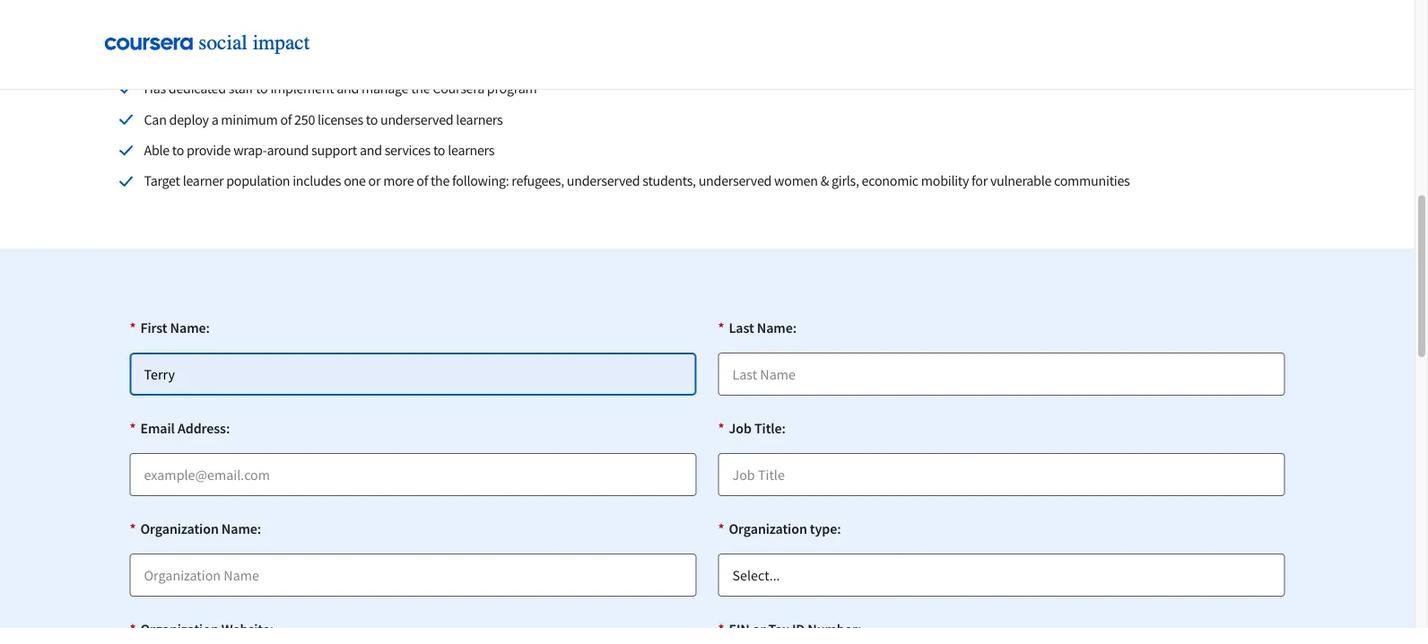 Task type: describe. For each thing, give the bounding box(es) containing it.
* for * organization name:
[[130, 520, 136, 538]]

students,
[[643, 172, 696, 190]]

provide
[[187, 142, 231, 159]]

* for * last name:
[[718, 319, 725, 337]]

* organization name:
[[130, 520, 261, 538]]

implement
[[271, 80, 334, 98]]

program
[[487, 80, 537, 98]]

* organization type:
[[718, 520, 842, 538]]

* first name:
[[130, 319, 210, 337]]

following:
[[452, 172, 509, 190]]

requirements:
[[437, 9, 546, 31]]

Organization Name text field
[[130, 554, 697, 597]]

girls,
[[832, 172, 860, 190]]

minimum for eligibility
[[285, 9, 359, 31]]

* for * organization type:
[[718, 520, 725, 538]]

population
[[226, 172, 290, 190]]

economic
[[862, 172, 919, 190]]

name: for * last name:
[[757, 319, 797, 337]]

* email address:
[[130, 420, 230, 438]]

must
[[144, 49, 172, 67]]

social
[[119, 9, 165, 31]]

1 horizontal spatial or
[[387, 49, 399, 67]]

250
[[294, 111, 315, 129]]

impact
[[168, 9, 221, 31]]

organization
[[312, 49, 385, 67]]

learners for can deploy a minimum of 250 licenses to underserved learners
[[456, 111, 503, 129]]

includes
[[293, 172, 341, 190]]

eligibility
[[363, 9, 434, 31]]

able to provide wrap-around support and services to learners
[[144, 142, 495, 159]]

to right staff
[[256, 80, 268, 98]]

equivalent
[[522, 49, 583, 67]]

one
[[344, 172, 366, 190]]

target learner population includes one or more of the following: refugees, underserved students, underserved women & girls, economic mobility for vulnerable communities
[[144, 172, 1130, 190]]

* last name:
[[718, 319, 797, 337]]

name: for * organization name:
[[222, 520, 261, 538]]

First Name text field
[[130, 353, 697, 396]]

* for * job title:
[[718, 420, 725, 438]]

must be a certified non-profit organization or international charity equivalent
[[144, 49, 583, 67]]

minimum for of
[[221, 111, 278, 129]]

learner
[[183, 172, 224, 190]]

certified
[[201, 49, 249, 67]]

name: for * first name:
[[170, 319, 210, 337]]

social impact logo image
[[105, 33, 320, 56]]

can
[[144, 111, 167, 129]]

to right the licenses
[[366, 111, 378, 129]]

Last Name text field
[[718, 353, 1286, 396]]

can deploy a minimum of 250 licenses to underserved learners
[[144, 111, 503, 129]]

&
[[821, 172, 829, 190]]

social impact partner minimum eligibility requirements:
[[119, 9, 546, 31]]

around
[[267, 142, 309, 159]]

0 vertical spatial the
[[411, 80, 430, 98]]

email
[[140, 420, 175, 438]]

to right services
[[433, 142, 445, 159]]

has
[[144, 80, 166, 98]]

target
[[144, 172, 180, 190]]

more
[[383, 172, 414, 190]]

organization for organization type:
[[729, 520, 808, 538]]



Task type: vqa. For each thing, say whether or not it's contained in the screenshot.
top are
no



Task type: locate. For each thing, give the bounding box(es) containing it.
learners down the coursera
[[456, 111, 503, 129]]

learners for able to provide wrap-around support and services to learners
[[448, 142, 495, 159]]

1 horizontal spatial a
[[211, 111, 218, 129]]

the
[[411, 80, 430, 98], [431, 172, 450, 190]]

coursera
[[433, 80, 485, 98]]

2 horizontal spatial underserved
[[699, 172, 772, 190]]

1 vertical spatial the
[[431, 172, 450, 190]]

minimum up 'wrap-'
[[221, 111, 278, 129]]

0 horizontal spatial organization
[[140, 520, 219, 538]]

underserved
[[381, 111, 454, 129], [567, 172, 640, 190], [699, 172, 772, 190]]

1 vertical spatial learners
[[448, 142, 495, 159]]

1 horizontal spatial minimum
[[285, 9, 359, 31]]

1 vertical spatial minimum
[[221, 111, 278, 129]]

address:
[[178, 420, 230, 438]]

1 vertical spatial a
[[211, 111, 218, 129]]

non-
[[251, 49, 278, 67]]

international
[[402, 49, 477, 67]]

the left following:
[[431, 172, 450, 190]]

minimum up organization
[[285, 9, 359, 31]]

1 vertical spatial or
[[369, 172, 381, 190]]

1 horizontal spatial underserved
[[567, 172, 640, 190]]

profit
[[278, 49, 310, 67]]

0 vertical spatial learners
[[456, 111, 503, 129]]

1 horizontal spatial of
[[417, 172, 428, 190]]

0 vertical spatial of
[[280, 111, 292, 129]]

be
[[175, 49, 189, 67]]

has dedicated staff to implement and manage the coursera program
[[144, 80, 537, 98]]

of left 250
[[280, 111, 292, 129]]

organization for organization name:
[[140, 520, 219, 538]]

* for * first name:
[[130, 319, 136, 337]]

minimum
[[285, 9, 359, 31], [221, 111, 278, 129]]

* for * email address:
[[130, 420, 136, 438]]

type:
[[810, 520, 842, 538]]

the right manage in the left top of the page
[[411, 80, 430, 98]]

0 horizontal spatial a
[[192, 49, 199, 67]]

first
[[140, 319, 167, 337]]

deploy
[[169, 111, 209, 129]]

communities
[[1055, 172, 1130, 190]]

name:
[[170, 319, 210, 337], [757, 319, 797, 337], [222, 520, 261, 538]]

licenses
[[318, 111, 363, 129]]

1 organization from the left
[[140, 520, 219, 538]]

underserved left women
[[699, 172, 772, 190]]

last
[[729, 319, 755, 337]]

* job title:
[[718, 420, 786, 438]]

dedicated
[[169, 80, 226, 98]]

of
[[280, 111, 292, 129], [417, 172, 428, 190]]

support
[[312, 142, 357, 159]]

staff
[[229, 80, 253, 98]]

or right one
[[369, 172, 381, 190]]

a right deploy
[[211, 111, 218, 129]]

a right be
[[192, 49, 199, 67]]

job
[[729, 420, 752, 438]]

organization
[[140, 520, 219, 538], [729, 520, 808, 538]]

or up manage in the left top of the page
[[387, 49, 399, 67]]

1 horizontal spatial name:
[[222, 520, 261, 538]]

Job Title text field
[[718, 454, 1286, 497]]

underserved up services
[[381, 111, 454, 129]]

partner
[[224, 9, 282, 31]]

services
[[385, 142, 431, 159]]

and down organization
[[337, 80, 359, 98]]

wrap-
[[233, 142, 267, 159]]

0 horizontal spatial of
[[280, 111, 292, 129]]

women
[[775, 172, 818, 190]]

1 vertical spatial of
[[417, 172, 428, 190]]

learners up following:
[[448, 142, 495, 159]]

a
[[192, 49, 199, 67], [211, 111, 218, 129]]

0 vertical spatial a
[[192, 49, 199, 67]]

mobility
[[922, 172, 969, 190]]

or
[[387, 49, 399, 67], [369, 172, 381, 190]]

0 horizontal spatial underserved
[[381, 111, 454, 129]]

0 horizontal spatial name:
[[170, 319, 210, 337]]

2 horizontal spatial name:
[[757, 319, 797, 337]]

1 horizontal spatial organization
[[729, 520, 808, 538]]

a for deploy
[[211, 111, 218, 129]]

2 organization from the left
[[729, 520, 808, 538]]

*
[[130, 319, 136, 337], [718, 319, 725, 337], [130, 420, 136, 438], [718, 420, 725, 438], [130, 520, 136, 538], [718, 520, 725, 538]]

example@email.com email field
[[130, 454, 697, 497]]

0 vertical spatial or
[[387, 49, 399, 67]]

able
[[144, 142, 170, 159]]

underserved right "refugees,"
[[567, 172, 640, 190]]

0 vertical spatial minimum
[[285, 9, 359, 31]]

and up one
[[360, 142, 382, 159]]

0 horizontal spatial or
[[369, 172, 381, 190]]

refugees,
[[512, 172, 565, 190]]

a for be
[[192, 49, 199, 67]]

title:
[[755, 420, 786, 438]]

to
[[256, 80, 268, 98], [366, 111, 378, 129], [172, 142, 184, 159], [433, 142, 445, 159]]

0 horizontal spatial minimum
[[221, 111, 278, 129]]

1 vertical spatial and
[[360, 142, 382, 159]]

vulnerable
[[991, 172, 1052, 190]]

charity
[[479, 49, 519, 67]]

0 vertical spatial and
[[337, 80, 359, 98]]

of right "more"
[[417, 172, 428, 190]]

for
[[972, 172, 988, 190]]

learners
[[456, 111, 503, 129], [448, 142, 495, 159]]

manage
[[362, 80, 409, 98]]

and
[[337, 80, 359, 98], [360, 142, 382, 159]]

to right able
[[172, 142, 184, 159]]



